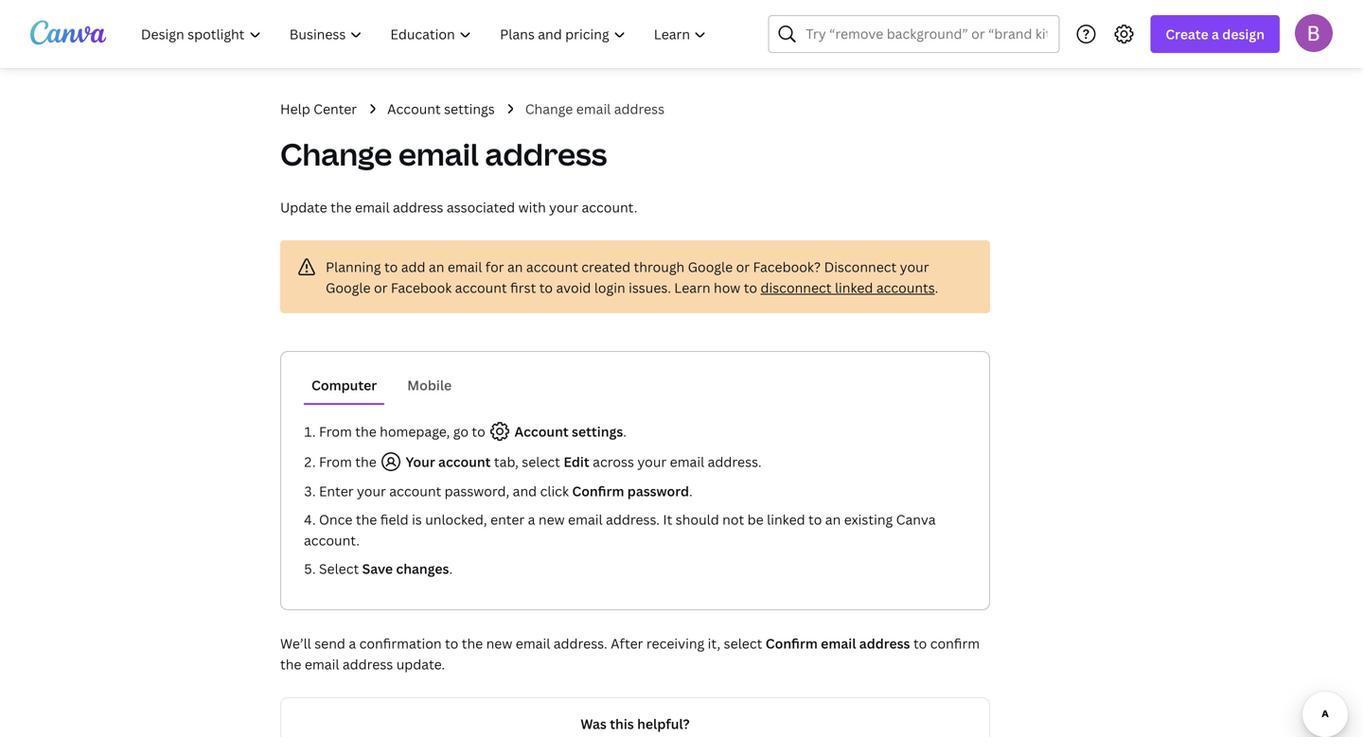 Task type: describe. For each thing, give the bounding box(es) containing it.
save
[[362, 560, 393, 578]]

account up avoid in the top of the page
[[526, 258, 578, 276]]

we'll send a confirmation to the new email address. after receiving it, select confirm email address
[[280, 635, 911, 653]]

0 horizontal spatial google
[[326, 279, 371, 297]]

homepage,
[[380, 423, 450, 441]]

your inside planning to add an email for an account created through google or facebook? disconnect your google or facebook account first to avoid login issues. learn how to
[[900, 258, 929, 276]]

the for from the
[[355, 453, 377, 471]]

disconnect linked accounts link
[[761, 279, 935, 297]]

should
[[676, 511, 719, 529]]

to left add
[[384, 258, 398, 276]]

top level navigation element
[[129, 15, 723, 53]]

your
[[406, 453, 435, 471]]

mobile button
[[400, 367, 459, 403]]

this
[[610, 715, 634, 733]]

computer button
[[304, 367, 385, 403]]

it
[[663, 511, 673, 529]]

first
[[510, 279, 536, 297]]

existing
[[844, 511, 893, 529]]

0 vertical spatial change email address
[[525, 100, 665, 118]]

select save changes .
[[319, 560, 453, 578]]

once
[[319, 511, 353, 529]]

was
[[581, 715, 607, 733]]

from the homepage, go to
[[319, 423, 489, 441]]

0 horizontal spatial account
[[387, 100, 441, 118]]

confirm
[[931, 635, 980, 653]]

created
[[582, 258, 631, 276]]

account up is
[[389, 482, 441, 500]]

linked inside 'once the field is unlocked, enter a new email address. it should not be linked to an existing canva account.'
[[767, 511, 805, 529]]

disconnect
[[824, 258, 897, 276]]

account down for
[[455, 279, 507, 297]]

Try "remove background" or "brand kit" search field
[[806, 16, 1048, 52]]

disconnect linked accounts .
[[761, 279, 939, 297]]

is
[[412, 511, 422, 529]]

help center
[[280, 100, 357, 118]]

0 vertical spatial account.
[[582, 198, 638, 216]]

receiving
[[647, 635, 705, 653]]

0 vertical spatial select
[[522, 453, 561, 471]]

once the field is unlocked, enter a new email address. it should not be linked to an existing canva account.
[[304, 511, 936, 550]]

a inside 'once the field is unlocked, enter a new email address. it should not be linked to an existing canva account.'
[[528, 511, 535, 529]]

0 vertical spatial address.
[[708, 453, 762, 471]]

email inside 'once the field is unlocked, enter a new email address. it should not be linked to an existing canva account.'
[[568, 511, 603, 529]]

the for from the homepage, go to
[[355, 423, 377, 441]]

account down go
[[438, 453, 491, 471]]

0 vertical spatial change
[[525, 100, 573, 118]]

your right with
[[549, 198, 579, 216]]

was this helpful?
[[581, 715, 690, 733]]

login
[[595, 279, 626, 297]]

a inside dropdown button
[[1212, 25, 1220, 43]]

account. inside 'once the field is unlocked, enter a new email address. it should not be linked to an existing canva account.'
[[304, 532, 360, 550]]

enter your account password, and click confirm password .
[[319, 482, 693, 500]]

through
[[634, 258, 685, 276]]

0 horizontal spatial settings
[[444, 100, 495, 118]]

create a design button
[[1151, 15, 1280, 53]]

edit
[[564, 453, 590, 471]]

update.
[[396, 656, 445, 674]]

helpful?
[[637, 715, 690, 733]]

email inside to confirm the email address update.
[[305, 656, 339, 674]]

0 vertical spatial linked
[[835, 279, 873, 297]]

password
[[628, 482, 689, 500]]

planning to add an email for an account created through google or facebook? disconnect your google or facebook account first to avoid login issues. learn how to
[[326, 258, 929, 297]]

it,
[[708, 635, 721, 653]]



Task type: locate. For each thing, give the bounding box(es) containing it.
1 horizontal spatial select
[[724, 635, 763, 653]]

create a design
[[1166, 25, 1265, 43]]

0 horizontal spatial linked
[[767, 511, 805, 529]]

the right update on the left
[[331, 198, 352, 216]]

an left existing
[[826, 511, 841, 529]]

1 vertical spatial change email address
[[280, 134, 607, 175]]

1 vertical spatial from
[[319, 453, 352, 471]]

1 vertical spatial or
[[374, 279, 388, 297]]

0 horizontal spatial account settings
[[387, 100, 495, 118]]

the for once the field is unlocked, enter a new email address. it should not be linked to an existing canva account.
[[356, 511, 377, 529]]

0 vertical spatial account
[[387, 100, 441, 118]]

an right for
[[508, 258, 523, 276]]

account settings down 'top level navigation' element
[[387, 100, 495, 118]]

or down the planning
[[374, 279, 388, 297]]

a right the enter
[[528, 511, 535, 529]]

account.
[[582, 198, 638, 216], [304, 532, 360, 550]]

0 vertical spatial settings
[[444, 100, 495, 118]]

across
[[593, 453, 634, 471]]

1 vertical spatial account settings
[[512, 423, 623, 441]]

1 vertical spatial new
[[486, 635, 513, 653]]

to inside to confirm the email address update.
[[914, 635, 927, 653]]

2 horizontal spatial a
[[1212, 25, 1220, 43]]

address. left the it
[[606, 511, 660, 529]]

your right the enter
[[357, 482, 386, 500]]

the down "we'll"
[[280, 656, 302, 674]]

the left field on the left
[[356, 511, 377, 529]]

for
[[486, 258, 504, 276]]

1 horizontal spatial settings
[[572, 423, 623, 441]]

account. up created
[[582, 198, 638, 216]]

0 vertical spatial a
[[1212, 25, 1220, 43]]

create
[[1166, 25, 1209, 43]]

or up how
[[736, 258, 750, 276]]

account down 'top level navigation' element
[[387, 100, 441, 118]]

.
[[935, 279, 939, 297], [623, 423, 627, 441], [689, 482, 693, 500], [449, 560, 453, 578]]

0 horizontal spatial or
[[374, 279, 388, 297]]

select up click
[[522, 453, 561, 471]]

how
[[714, 279, 741, 297]]

1 vertical spatial select
[[724, 635, 763, 653]]

confirm right it,
[[766, 635, 818, 653]]

2 vertical spatial address.
[[554, 635, 608, 653]]

0 horizontal spatial a
[[349, 635, 356, 653]]

after
[[611, 635, 643, 653]]

email inside planning to add an email for an account created through google or facebook? disconnect your google or facebook account first to avoid login issues. learn how to
[[448, 258, 482, 276]]

a
[[1212, 25, 1220, 43], [528, 511, 535, 529], [349, 635, 356, 653]]

from up from the
[[319, 423, 352, 441]]

center
[[314, 100, 357, 118]]

change email address link
[[525, 98, 665, 119]]

password,
[[445, 482, 510, 500]]

your up password
[[638, 453, 667, 471]]

facebook
[[391, 279, 452, 297]]

help center link
[[280, 98, 357, 119]]

to up update. at the bottom of page
[[445, 635, 459, 653]]

1 vertical spatial account
[[515, 423, 569, 441]]

associated
[[447, 198, 515, 216]]

facebook?
[[753, 258, 821, 276]]

1 horizontal spatial account
[[515, 423, 569, 441]]

confirm
[[572, 482, 624, 500], [766, 635, 818, 653]]

0 horizontal spatial select
[[522, 453, 561, 471]]

changes
[[396, 560, 449, 578]]

1 vertical spatial account.
[[304, 532, 360, 550]]

from
[[319, 423, 352, 441], [319, 453, 352, 471]]

an right add
[[429, 258, 445, 276]]

0 vertical spatial new
[[539, 511, 565, 529]]

the inside 'once the field is unlocked, enter a new email address. it should not be linked to an existing canva account.'
[[356, 511, 377, 529]]

the down from the homepage, go to
[[355, 453, 377, 471]]

1 horizontal spatial a
[[528, 511, 535, 529]]

1 horizontal spatial change
[[525, 100, 573, 118]]

a left design
[[1212, 25, 1220, 43]]

address. inside 'once the field is unlocked, enter a new email address. it should not be linked to an existing canva account.'
[[606, 511, 660, 529]]

with
[[519, 198, 546, 216]]

account
[[387, 100, 441, 118], [515, 423, 569, 441]]

update
[[280, 198, 327, 216]]

to right go
[[472, 423, 486, 441]]

the up from the
[[355, 423, 377, 441]]

google
[[688, 258, 733, 276], [326, 279, 371, 297]]

to right the first
[[540, 279, 553, 297]]

to inside 'once the field is unlocked, enter a new email address. it should not be linked to an existing canva account.'
[[809, 511, 822, 529]]

change email address
[[525, 100, 665, 118], [280, 134, 607, 175]]

account up edit
[[515, 423, 569, 441]]

address. up not
[[708, 453, 762, 471]]

0 vertical spatial google
[[688, 258, 733, 276]]

settings down 'top level navigation' element
[[444, 100, 495, 118]]

account settings
[[387, 100, 495, 118], [512, 423, 623, 441]]

1 vertical spatial linked
[[767, 511, 805, 529]]

confirm down across at the bottom of page
[[572, 482, 624, 500]]

tab, select edit across your email address.
[[491, 453, 762, 471]]

design
[[1223, 25, 1265, 43]]

computer
[[312, 376, 377, 394]]

linked down disconnect
[[835, 279, 873, 297]]

0 vertical spatial or
[[736, 258, 750, 276]]

accounts
[[877, 279, 935, 297]]

we'll
[[280, 635, 311, 653]]

your account
[[403, 453, 491, 471]]

2 horizontal spatial an
[[826, 511, 841, 529]]

account settings link
[[387, 98, 495, 119]]

mobile
[[407, 376, 452, 394]]

select
[[522, 453, 561, 471], [724, 635, 763, 653]]

from the
[[319, 453, 380, 471]]

to right how
[[744, 279, 758, 297]]

1 horizontal spatial an
[[508, 258, 523, 276]]

1 horizontal spatial or
[[736, 258, 750, 276]]

settings up across at the bottom of page
[[572, 423, 623, 441]]

1 horizontal spatial new
[[539, 511, 565, 529]]

1 vertical spatial a
[[528, 511, 535, 529]]

or
[[736, 258, 750, 276], [374, 279, 388, 297]]

from for from the homepage, go to
[[319, 423, 352, 441]]

to
[[384, 258, 398, 276], [540, 279, 553, 297], [744, 279, 758, 297], [472, 423, 486, 441], [809, 511, 822, 529], [445, 635, 459, 653], [914, 635, 927, 653]]

1 from from the top
[[319, 423, 352, 441]]

the inside to confirm the email address update.
[[280, 656, 302, 674]]

linked right the be at the right bottom of the page
[[767, 511, 805, 529]]

update the email address associated with your account.
[[280, 198, 638, 216]]

tab,
[[494, 453, 519, 471]]

planning
[[326, 258, 381, 276]]

address
[[614, 100, 665, 118], [485, 134, 607, 175], [393, 198, 444, 216], [860, 635, 911, 653], [343, 656, 393, 674]]

the
[[331, 198, 352, 216], [355, 423, 377, 441], [355, 453, 377, 471], [356, 511, 377, 529], [462, 635, 483, 653], [280, 656, 302, 674]]

learn
[[675, 279, 711, 297]]

enter
[[491, 511, 525, 529]]

1 horizontal spatial account.
[[582, 198, 638, 216]]

google up how
[[688, 258, 733, 276]]

send
[[315, 635, 346, 653]]

from up the enter
[[319, 453, 352, 471]]

not
[[723, 511, 745, 529]]

from for from the
[[319, 453, 352, 471]]

linked
[[835, 279, 873, 297], [767, 511, 805, 529]]

to left existing
[[809, 511, 822, 529]]

1 vertical spatial settings
[[572, 423, 623, 441]]

1 horizontal spatial confirm
[[766, 635, 818, 653]]

0 vertical spatial confirm
[[572, 482, 624, 500]]

canva
[[896, 511, 936, 529]]

address inside to confirm the email address update.
[[343, 656, 393, 674]]

click
[[540, 482, 569, 500]]

add
[[401, 258, 426, 276]]

0 horizontal spatial account.
[[304, 532, 360, 550]]

account settings up edit
[[512, 423, 623, 441]]

0 horizontal spatial new
[[486, 635, 513, 653]]

to confirm the email address update.
[[280, 635, 980, 674]]

1 vertical spatial confirm
[[766, 635, 818, 653]]

your
[[549, 198, 579, 216], [900, 258, 929, 276], [638, 453, 667, 471], [357, 482, 386, 500]]

a right send
[[349, 635, 356, 653]]

1 vertical spatial address.
[[606, 511, 660, 529]]

address. left after
[[554, 635, 608, 653]]

settings
[[444, 100, 495, 118], [572, 423, 623, 441]]

1 horizontal spatial account settings
[[512, 423, 623, 441]]

1 horizontal spatial linked
[[835, 279, 873, 297]]

1 horizontal spatial google
[[688, 258, 733, 276]]

new
[[539, 511, 565, 529], [486, 635, 513, 653]]

issues.
[[629, 279, 671, 297]]

an
[[429, 258, 445, 276], [508, 258, 523, 276], [826, 511, 841, 529]]

an inside 'once the field is unlocked, enter a new email address. it should not be linked to an existing canva account.'
[[826, 511, 841, 529]]

select
[[319, 560, 359, 578]]

0 horizontal spatial change
[[280, 134, 392, 175]]

1 vertical spatial google
[[326, 279, 371, 297]]

the for update the email address associated with your account.
[[331, 198, 352, 216]]

new inside 'once the field is unlocked, enter a new email address. it should not be linked to an existing canva account.'
[[539, 511, 565, 529]]

avoid
[[556, 279, 591, 297]]

account. down once
[[304, 532, 360, 550]]

go
[[453, 423, 469, 441]]

address.
[[708, 453, 762, 471], [606, 511, 660, 529], [554, 635, 608, 653]]

be
[[748, 511, 764, 529]]

2 from from the top
[[319, 453, 352, 471]]

0 vertical spatial from
[[319, 423, 352, 441]]

to left confirm
[[914, 635, 927, 653]]

disconnect
[[761, 279, 832, 297]]

0 horizontal spatial an
[[429, 258, 445, 276]]

enter
[[319, 482, 354, 500]]

bob builder image
[[1295, 14, 1333, 52]]

change
[[525, 100, 573, 118], [280, 134, 392, 175]]

select right it,
[[724, 635, 763, 653]]

email
[[576, 100, 611, 118], [398, 134, 479, 175], [355, 198, 390, 216], [448, 258, 482, 276], [670, 453, 705, 471], [568, 511, 603, 529], [516, 635, 550, 653], [821, 635, 856, 653], [305, 656, 339, 674]]

unlocked,
[[425, 511, 487, 529]]

google down the planning
[[326, 279, 371, 297]]

field
[[380, 511, 409, 529]]

confirmation
[[359, 635, 442, 653]]

your up accounts
[[900, 258, 929, 276]]

0 vertical spatial account settings
[[387, 100, 495, 118]]

0 horizontal spatial confirm
[[572, 482, 624, 500]]

1 vertical spatial change
[[280, 134, 392, 175]]

help
[[280, 100, 310, 118]]

and
[[513, 482, 537, 500]]

2 vertical spatial a
[[349, 635, 356, 653]]

the right confirmation on the bottom of page
[[462, 635, 483, 653]]



Task type: vqa. For each thing, say whether or not it's contained in the screenshot.
Planning to add an email for an account created through Google or Facebook? Disconnect your Google or Facebook account first to avoid login issues. Learn how to
yes



